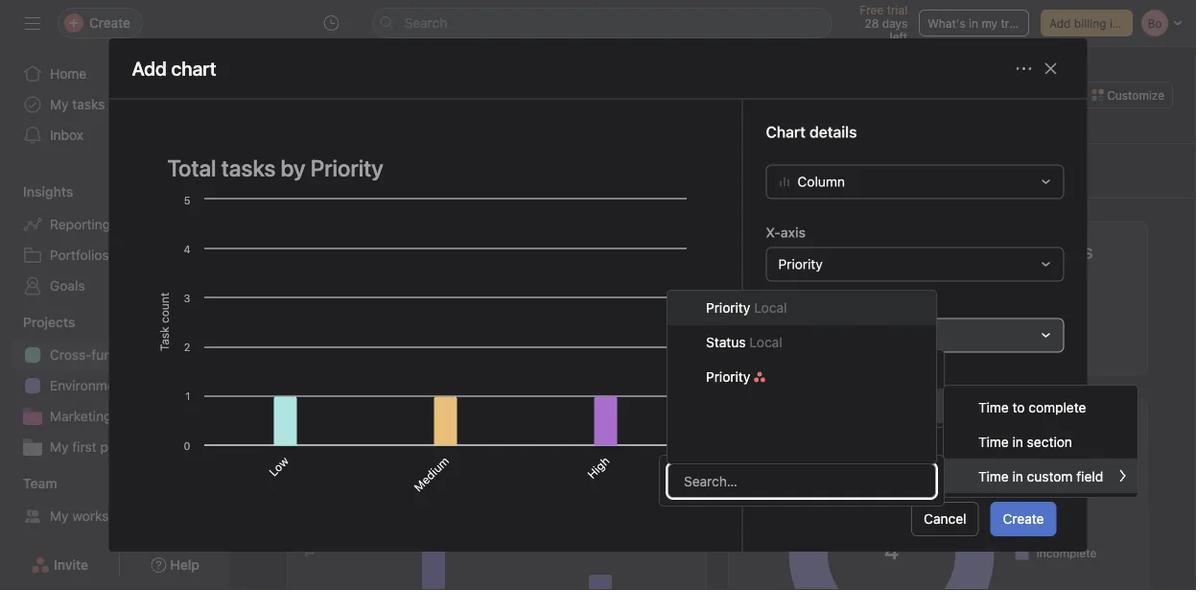 Task type: describe. For each thing, give the bounding box(es) containing it.
invite button
[[18, 548, 101, 583]]

local for priority local
[[755, 300, 787, 316]]

search list box
[[372, 8, 833, 38]]

no
[[1030, 343, 1046, 356]]

bo button
[[915, 84, 938, 107]]

total tasks by completion status
[[742, 412, 947, 428]]

goals
[[50, 278, 85, 294]]

cross-
[[50, 347, 92, 363]]

cancel
[[924, 511, 967, 527]]

tasks for total
[[776, 412, 810, 428]]

environment
[[50, 378, 127, 394]]

incomplete tasks
[[536, 240, 679, 262]]

x-axis
[[766, 225, 806, 241]]

reporting link
[[12, 209, 219, 240]]

add chart button
[[253, 157, 339, 184]]

chart details
[[766, 123, 857, 141]]

1 vertical spatial priority
[[706, 300, 751, 316]]

time to complete
[[979, 399, 1087, 415]]

by section
[[412, 412, 478, 428]]

add chart
[[132, 57, 217, 80]]

portfolios
[[50, 247, 109, 263]]

projects button
[[0, 313, 75, 332]]

trial
[[887, 3, 908, 16]]

1 down the 4 button
[[597, 343, 602, 356]]

completion status
[[833, 412, 947, 428]]

by
[[814, 412, 829, 428]]

x-
[[766, 225, 781, 241]]

search button
[[372, 8, 833, 38]]

1 button for completed tasks
[[377, 275, 397, 329]]

invite
[[54, 557, 88, 573]]

time in section link
[[944, 424, 1138, 459]]

my tasks
[[50, 96, 105, 112]]

custom
[[1028, 468, 1073, 484]]

priority local
[[706, 300, 787, 316]]

marketing
[[50, 408, 112, 424]]

5
[[1036, 275, 1063, 329]]

4 button
[[594, 275, 621, 329]]

share
[[1028, 88, 1059, 102]]

tasks for incomplete
[[375, 412, 409, 428]]

1 button for overdue tasks
[[818, 275, 838, 329]]

low
[[266, 454, 291, 479]]

status
[[706, 334, 746, 350]]

incomplete tasks by section
[[300, 412, 478, 428]]

count
[[811, 328, 846, 343]]

first
[[72, 439, 97, 455]]

medium
[[412, 454, 452, 494]]

create button
[[991, 502, 1057, 537]]

projects
[[23, 314, 75, 330]]

y-
[[766, 296, 781, 312]]

my tasks link
[[12, 89, 219, 120]]

task count button
[[766, 318, 1065, 353]]

1 right y-axis on the bottom of the page
[[818, 275, 838, 329]]

task
[[779, 328, 807, 343]]

hide sidebar image
[[25, 15, 40, 31]]

trial?
[[1002, 16, 1028, 30]]

chart
[[302, 164, 330, 178]]

my for my workspace
[[50, 508, 69, 524]]

teams element
[[0, 466, 230, 536]]

my
[[982, 16, 998, 30]]

workspace
[[72, 508, 139, 524]]

5 button
[[1036, 275, 1063, 329]]

free trial 28 days left
[[860, 3, 908, 43]]

search
[[405, 15, 448, 31]]

team
[[23, 476, 57, 491]]

1 filter for 1
[[376, 343, 413, 356]]

inbox
[[50, 127, 84, 143]]

priority inside dropdown button
[[779, 256, 823, 272]]

bo
[[920, 88, 934, 102]]

cross-functional project plan
[[50, 347, 230, 363]]

1 up incomplete tasks by section
[[376, 343, 381, 356]]

home
[[50, 66, 87, 82]]

no filters
[[1030, 343, 1083, 356]]

workflow
[[695, 120, 755, 136]]

1 filter button for 1
[[356, 340, 418, 359]]

axis for x-
[[781, 225, 806, 241]]

incomplete for incomplete
[[1037, 547, 1097, 560]]

days
[[883, 16, 908, 30]]

home link
[[12, 59, 219, 89]]

time in custom field
[[979, 468, 1104, 484]]

to
[[1013, 399, 1026, 415]]

cancel button
[[912, 502, 979, 537]]

marketing link
[[12, 401, 219, 432]]

incomplete for incomplete tasks by section
[[300, 412, 371, 428]]



Task type: vqa. For each thing, say whether or not it's contained in the screenshot.


Task type: locate. For each thing, give the bounding box(es) containing it.
2 time from the top
[[979, 434, 1009, 449]]

environment link
[[12, 370, 219, 401]]

inbox link
[[12, 120, 219, 151]]

2 vertical spatial in
[[1013, 468, 1024, 484]]

2 vertical spatial my
[[50, 508, 69, 524]]

local for status local
[[750, 334, 783, 350]]

local down y-
[[750, 334, 783, 350]]

tasks down home
[[72, 96, 105, 112]]

time inside "link"
[[979, 399, 1009, 415]]

in for section
[[1013, 434, 1024, 449]]

1 vertical spatial incomplete
[[1037, 547, 1097, 560]]

tasks
[[72, 96, 105, 112], [375, 412, 409, 428], [776, 412, 810, 428]]

priority down x-axis
[[779, 256, 823, 272]]

add billing info
[[1050, 16, 1131, 30]]

1 horizontal spatial add
[[1050, 16, 1072, 30]]

time in section
[[979, 434, 1073, 449]]

2 1 filter button from the left
[[576, 340, 639, 359]]

1 horizontal spatial incomplete
[[1037, 547, 1097, 560]]

time down time to complete
[[979, 434, 1009, 449]]

more actions image
[[1017, 61, 1032, 76]]

team button
[[0, 474, 57, 493]]

my up inbox
[[50, 96, 69, 112]]

axis up task
[[781, 296, 806, 312]]

1 time from the top
[[979, 399, 1009, 415]]

1
[[377, 275, 397, 329], [818, 275, 838, 329], [376, 343, 381, 356], [597, 343, 602, 356]]

1 horizontal spatial filter
[[605, 343, 634, 356]]

filter up incomplete tasks by section
[[385, 343, 413, 356]]

filter down the 4 button
[[605, 343, 634, 356]]

1 filter button down the 4 button
[[576, 340, 639, 359]]

my workspace
[[50, 508, 139, 524]]

Total tasks by Priority text field
[[155, 146, 696, 190]]

tasks inside the my tasks "link"
[[72, 96, 105, 112]]

insights
[[23, 184, 73, 200]]

time for time to complete
[[979, 399, 1009, 415]]

filters
[[1049, 343, 1083, 356]]

cross-functional project plan link
[[12, 340, 230, 370]]

2 1 button from the left
[[818, 275, 838, 329]]

my first portfolio link
[[12, 432, 219, 463]]

no filters button
[[1010, 340, 1088, 359]]

2 filter from the left
[[605, 343, 634, 356]]

1 1 filter button from the left
[[356, 340, 418, 359]]

0 horizontal spatial add
[[277, 164, 299, 178]]

time to complete link
[[944, 390, 1138, 424]]

my inside 'link'
[[50, 439, 69, 455]]

2 vertical spatial priority
[[706, 369, 751, 385]]

2 my from the top
[[50, 439, 69, 455]]

1 vertical spatial my
[[50, 439, 69, 455]]

time left to
[[979, 399, 1009, 415]]

1 filter from the left
[[385, 343, 413, 356]]

0 vertical spatial axis
[[781, 225, 806, 241]]

1 vertical spatial time
[[979, 434, 1009, 449]]

3 my from the top
[[50, 508, 69, 524]]

my
[[50, 96, 69, 112], [50, 439, 69, 455], [50, 508, 69, 524]]

local
[[755, 300, 787, 316], [750, 334, 783, 350]]

field
[[1077, 468, 1104, 484]]

in
[[969, 16, 979, 30], [1013, 434, 1024, 449], [1013, 468, 1024, 484]]

my workspace link
[[12, 501, 219, 532]]

priority down status in the right bottom of the page
[[706, 369, 751, 385]]

time for time in section
[[979, 434, 1009, 449]]

0 horizontal spatial filter
[[385, 343, 413, 356]]

axis down column
[[781, 225, 806, 241]]

in for my
[[969, 16, 979, 30]]

in inside button
[[969, 16, 979, 30]]

my left first
[[50, 439, 69, 455]]

1 horizontal spatial 1 button
[[818, 275, 838, 329]]

portfolio
[[100, 439, 152, 455]]

1 down completed tasks
[[377, 275, 397, 329]]

tasks left by section
[[375, 412, 409, 428]]

section
[[1028, 434, 1073, 449]]

None text field
[[311, 64, 571, 99]]

0 vertical spatial local
[[755, 300, 787, 316]]

in left the section
[[1013, 434, 1024, 449]]

insights element
[[0, 175, 230, 305]]

tasks for my
[[72, 96, 105, 112]]

add left "billing"
[[1050, 16, 1072, 30]]

2 vertical spatial time
[[979, 468, 1009, 484]]

projects element
[[0, 305, 230, 466]]

0 vertical spatial time
[[979, 399, 1009, 415]]

1 vertical spatial axis
[[781, 296, 806, 312]]

28
[[865, 16, 880, 30]]

axis for y-
[[781, 296, 806, 312]]

1 filter down the 4 button
[[597, 343, 634, 356]]

0 vertical spatial priority
[[779, 256, 823, 272]]

0 horizontal spatial tasks
[[72, 96, 105, 112]]

2 horizontal spatial tasks
[[776, 412, 810, 428]]

Search… text field
[[668, 464, 937, 498]]

1 vertical spatial local
[[750, 334, 783, 350]]

1 filter button
[[356, 340, 418, 359], [576, 340, 639, 359]]

project
[[157, 347, 200, 363]]

my for my tasks
[[50, 96, 69, 112]]

column
[[798, 174, 846, 190]]

goals link
[[12, 271, 219, 301]]

add for add chart
[[277, 164, 299, 178]]

filter
[[385, 343, 413, 356], [605, 343, 634, 356]]

high
[[585, 454, 612, 482]]

info
[[1110, 16, 1131, 30]]

in left "custom"
[[1013, 468, 1024, 484]]

complete
[[1029, 399, 1087, 415]]

billing
[[1075, 16, 1107, 30]]

2 axis from the top
[[781, 296, 806, 312]]

left
[[890, 30, 908, 43]]

functional
[[92, 347, 153, 363]]

what's in my trial?
[[928, 16, 1028, 30]]

global element
[[0, 47, 230, 162]]

add inside the add chart button
[[277, 164, 299, 178]]

add chart
[[277, 164, 330, 178]]

my first portfolio
[[50, 439, 152, 455]]

y-axis
[[766, 296, 806, 312]]

overdue tasks
[[768, 240, 889, 262]]

priority up status in the right bottom of the page
[[706, 300, 751, 316]]

1 axis from the top
[[781, 225, 806, 241]]

4
[[594, 275, 621, 329]]

1 vertical spatial add
[[277, 164, 299, 178]]

total
[[742, 412, 773, 428]]

filter for 1
[[385, 343, 413, 356]]

1 filter button up incomplete tasks by section
[[356, 340, 418, 359]]

0 vertical spatial my
[[50, 96, 69, 112]]

create
[[1003, 511, 1045, 527]]

add for add billing info
[[1050, 16, 1072, 30]]

total tasks
[[1004, 240, 1094, 262]]

0 horizontal spatial 1 button
[[377, 275, 397, 329]]

1 button down completed tasks
[[377, 275, 397, 329]]

2 1 filter from the left
[[597, 343, 634, 356]]

0 horizontal spatial incomplete
[[300, 412, 371, 428]]

insights button
[[0, 182, 73, 202]]

in left the my
[[969, 16, 979, 30]]

1 filter
[[376, 343, 413, 356], [597, 343, 634, 356]]

3 time from the top
[[979, 468, 1009, 484]]

add billing info button
[[1041, 10, 1133, 36]]

1 my from the top
[[50, 96, 69, 112]]

tasks left by
[[776, 412, 810, 428]]

add inside "add billing info" button
[[1050, 16, 1072, 30]]

reporting
[[50, 216, 110, 232]]

incomplete
[[300, 412, 371, 428], [1037, 547, 1097, 560]]

status local
[[706, 334, 783, 350]]

1 1 filter from the left
[[376, 343, 413, 356]]

share button
[[1004, 82, 1068, 108]]

time down time in section
[[979, 468, 1009, 484]]

priority
[[779, 256, 823, 272], [706, 300, 751, 316], [706, 369, 751, 385]]

0 vertical spatial add
[[1050, 16, 1072, 30]]

1 horizontal spatial 1 filter
[[597, 343, 634, 356]]

free
[[860, 3, 884, 16]]

0 vertical spatial incomplete
[[300, 412, 371, 428]]

priority button
[[766, 247, 1065, 282]]

what's
[[928, 16, 966, 30]]

my down team
[[50, 508, 69, 524]]

completed tasks
[[316, 240, 458, 262]]

1 filter button for 4
[[576, 340, 639, 359]]

time in custom field link
[[944, 459, 1138, 493]]

1 horizontal spatial tasks
[[375, 412, 409, 428]]

plan
[[204, 347, 230, 363]]

1 vertical spatial in
[[1013, 434, 1024, 449]]

workflow link
[[680, 118, 755, 139]]

0 horizontal spatial 1 filter button
[[356, 340, 418, 359]]

filter for 4
[[605, 343, 634, 356]]

1 filter for 4
[[597, 343, 634, 356]]

my inside teams element
[[50, 508, 69, 524]]

1 horizontal spatial 1 filter button
[[576, 340, 639, 359]]

0 vertical spatial in
[[969, 16, 979, 30]]

my for my first portfolio
[[50, 439, 69, 455]]

local up task
[[755, 300, 787, 316]]

my inside "link"
[[50, 96, 69, 112]]

1 filter up incomplete tasks by section
[[376, 343, 413, 356]]

in for custom
[[1013, 468, 1024, 484]]

close image
[[1044, 61, 1059, 76]]

1 1 button from the left
[[377, 275, 397, 329]]

time for time in custom field
[[979, 468, 1009, 484]]

0 horizontal spatial 1 filter
[[376, 343, 413, 356]]

task count
[[779, 328, 846, 343]]

add
[[1050, 16, 1072, 30], [277, 164, 299, 178]]

what's in my trial? button
[[920, 10, 1030, 36]]

1 button right y-axis on the bottom of the page
[[818, 275, 838, 329]]

add left chart
[[277, 164, 299, 178]]

time
[[979, 399, 1009, 415], [979, 434, 1009, 449], [979, 468, 1009, 484]]



